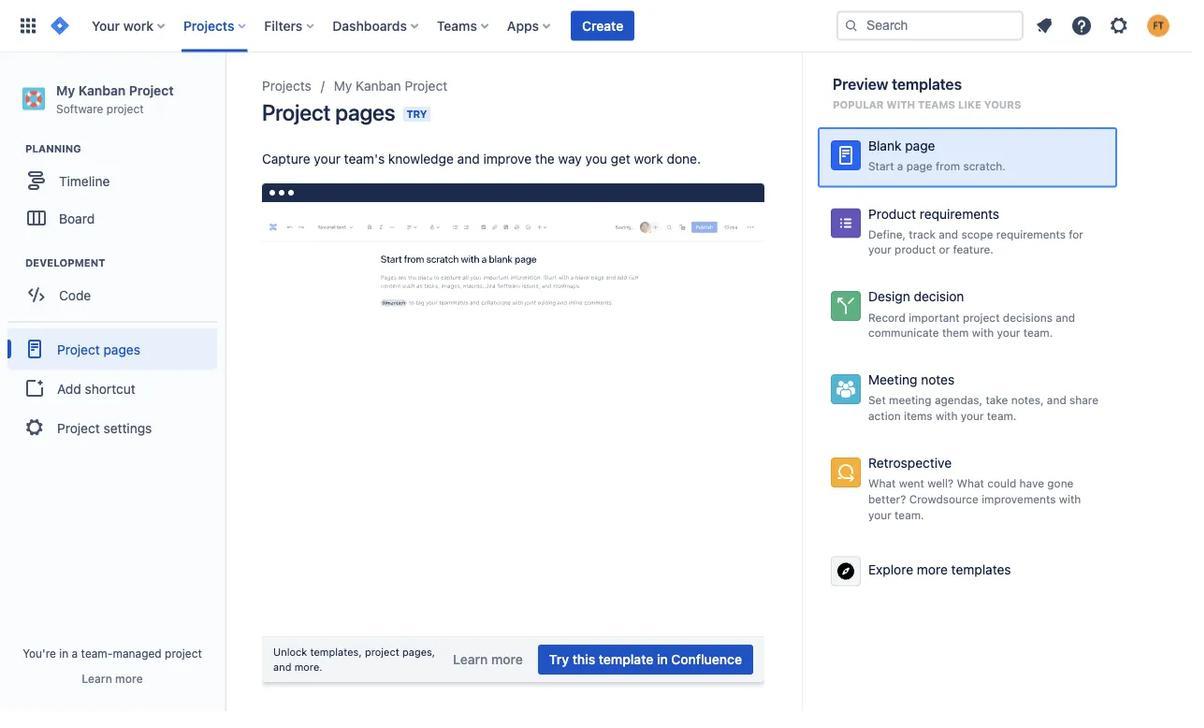 Task type: vqa. For each thing, say whether or not it's contained in the screenshot.
left My
yes



Task type: locate. For each thing, give the bounding box(es) containing it.
work right get
[[634, 151, 664, 167]]

action
[[869, 409, 901, 423]]

0 vertical spatial templates
[[892, 75, 963, 93]]

your left team's at the top of the page
[[314, 151, 341, 167]]

more image
[[835, 560, 858, 583]]

projects button
[[178, 11, 253, 41]]

0 vertical spatial learn more
[[453, 652, 523, 668]]

with down 'gone'
[[1060, 493, 1082, 506]]

unlock
[[273, 646, 307, 659]]

crowdsource
[[910, 493, 979, 506]]

or
[[940, 243, 951, 256]]

product
[[895, 243, 937, 256]]

project right software
[[107, 102, 144, 115]]

your
[[92, 18, 120, 33]]

you
[[586, 151, 608, 167]]

blank
[[869, 138, 902, 154]]

your work button
[[86, 11, 172, 41]]

teams
[[437, 18, 477, 33]]

project inside the design decision record important project decisions and communicate them with your team.
[[963, 311, 1001, 324]]

important
[[909, 311, 960, 324]]

0 horizontal spatial more
[[115, 672, 143, 685]]

learn down the team-
[[82, 672, 112, 685]]

could
[[988, 477, 1017, 490]]

and inside meeting notes set meeting agendas, take notes, and share action items with your team.
[[1048, 394, 1067, 407]]

more down managed
[[115, 672, 143, 685]]

my
[[334, 78, 352, 94], [56, 82, 75, 98]]

notifications image
[[1034, 15, 1056, 37]]

with inside preview templates popular with teams like yours
[[887, 99, 916, 111]]

preview
[[833, 75, 889, 93]]

your down agendas, at the bottom
[[961, 409, 985, 423]]

and for pages,
[[273, 661, 292, 673]]

with right them
[[973, 326, 995, 339]]

0 vertical spatial projects
[[184, 18, 234, 33]]

decision image
[[835, 295, 858, 318]]

primary element
[[11, 0, 837, 52]]

in
[[59, 647, 69, 660], [657, 652, 668, 668]]

learn more down you're in a team-managed project
[[82, 672, 143, 685]]

retrospective
[[869, 456, 952, 471]]

add shortcut
[[57, 381, 136, 396]]

1 horizontal spatial what
[[957, 477, 985, 490]]

0 vertical spatial project pages
[[262, 99, 396, 125]]

projects inside dropdown button
[[184, 18, 234, 33]]

page
[[906, 138, 936, 154], [907, 160, 933, 173]]

1 horizontal spatial more
[[492, 652, 523, 668]]

my up software
[[56, 82, 75, 98]]

0 horizontal spatial project pages
[[57, 342, 140, 357]]

learn more right the pages,
[[453, 652, 523, 668]]

a inside blank page start a page from scratch.
[[898, 160, 904, 173]]

timeline
[[59, 173, 110, 188]]

project
[[107, 102, 144, 115], [963, 311, 1001, 324], [365, 646, 400, 659], [165, 647, 202, 660]]

your work
[[92, 18, 154, 33]]

learn right the pages,
[[453, 652, 488, 668]]

jira software image
[[49, 15, 71, 37]]

kanban
[[356, 78, 401, 94], [78, 82, 126, 98]]

1 horizontal spatial in
[[657, 652, 668, 668]]

try this template in confluence
[[550, 652, 743, 668]]

well?
[[928, 477, 954, 490]]

settings image
[[1109, 15, 1131, 37]]

and
[[458, 151, 480, 167], [939, 227, 959, 241], [1057, 311, 1076, 324], [1048, 394, 1067, 407], [273, 661, 292, 673]]

work right your
[[123, 18, 154, 33]]

0 horizontal spatial team.
[[895, 508, 925, 521]]

notes,
[[1012, 394, 1045, 407]]

gone
[[1048, 477, 1074, 490]]

filters
[[264, 18, 303, 33]]

1 horizontal spatial kanban
[[356, 78, 401, 94]]

and for track
[[939, 227, 959, 241]]

more right "explore"
[[918, 562, 948, 578]]

0 vertical spatial learn
[[453, 652, 488, 668]]

templates up teams
[[892, 75, 963, 93]]

team. down better?
[[895, 508, 925, 521]]

team. inside the design decision record important project decisions and communicate them with your team.
[[1024, 326, 1054, 339]]

my right projects link
[[334, 78, 352, 94]]

a left the team-
[[72, 647, 78, 660]]

take
[[986, 394, 1009, 407]]

with down agendas, at the bottom
[[936, 409, 958, 423]]

1 vertical spatial team.
[[988, 409, 1017, 423]]

1 horizontal spatial pages
[[336, 99, 396, 125]]

and inside the unlock templates, project pages, and more.
[[273, 661, 292, 673]]

templates
[[892, 75, 963, 93], [952, 562, 1012, 578]]

your profile and settings image
[[1148, 15, 1170, 37]]

project up add
[[57, 342, 100, 357]]

team. down the take
[[988, 409, 1017, 423]]

0 horizontal spatial my
[[56, 82, 75, 98]]

templates inside preview templates popular with teams like yours
[[892, 75, 963, 93]]

team. down the decisions
[[1024, 326, 1054, 339]]

project inside the unlock templates, project pages, and more.
[[365, 646, 400, 659]]

kanban up software
[[78, 82, 126, 98]]

track
[[910, 227, 936, 241]]

popular
[[833, 99, 884, 111]]

1 horizontal spatial project pages
[[262, 99, 396, 125]]

communicate
[[869, 326, 940, 339]]

group
[[7, 321, 217, 454]]

explore more templates
[[869, 562, 1012, 578]]

1 vertical spatial a
[[72, 647, 78, 660]]

and right the decisions
[[1057, 311, 1076, 324]]

try
[[407, 108, 427, 120]]

1 vertical spatial templates
[[952, 562, 1012, 578]]

your down define,
[[869, 243, 892, 256]]

get
[[611, 151, 631, 167]]

planning group
[[9, 142, 224, 243]]

team. inside meeting notes set meeting agendas, take notes, and share action items with your team.
[[988, 409, 1017, 423]]

0 horizontal spatial learn more
[[82, 672, 143, 685]]

project settings
[[57, 420, 152, 436]]

1 horizontal spatial a
[[898, 160, 904, 173]]

your inside the design decision record important project decisions and communicate them with your team.
[[998, 326, 1021, 339]]

in right template
[[657, 652, 668, 668]]

your down better?
[[869, 508, 892, 521]]

projects
[[184, 18, 234, 33], [262, 78, 312, 94]]

learn more button right the pages,
[[442, 645, 535, 675]]

pages
[[336, 99, 396, 125], [104, 342, 140, 357]]

2 vertical spatial team.
[[895, 508, 925, 521]]

feature.
[[954, 243, 994, 256]]

product
[[869, 206, 917, 221]]

team's
[[344, 151, 385, 167]]

template
[[599, 652, 654, 668]]

kanban inside my kanban project software project
[[78, 82, 126, 98]]

development group
[[9, 256, 224, 319]]

teams
[[919, 99, 956, 111]]

project up them
[[963, 311, 1001, 324]]

what right well?
[[957, 477, 985, 490]]

learn more for the rightmost the learn more button
[[453, 652, 523, 668]]

and down unlock
[[273, 661, 292, 673]]

more.
[[295, 661, 323, 673]]

define,
[[869, 227, 906, 241]]

0 vertical spatial more
[[918, 562, 948, 578]]

1 vertical spatial work
[[634, 151, 664, 167]]

1 vertical spatial projects
[[262, 78, 312, 94]]

1 vertical spatial pages
[[104, 342, 140, 357]]

projects for projects dropdown button on the top left
[[184, 18, 234, 33]]

0 horizontal spatial kanban
[[78, 82, 126, 98]]

planning
[[25, 143, 81, 155]]

and left the 'share'
[[1048, 394, 1067, 407]]

my inside my kanban project software project
[[56, 82, 75, 98]]

more left try
[[492, 652, 523, 668]]

and up or
[[939, 227, 959, 241]]

kanban down dashboards dropdown button
[[356, 78, 401, 94]]

2 horizontal spatial team.
[[1024, 326, 1054, 339]]

team. inside the retrospective what went well? what could have gone better? crowdsource improvements with your team.
[[895, 508, 925, 521]]

0 vertical spatial work
[[123, 18, 154, 33]]

group containing project pages
[[7, 321, 217, 454]]

0 vertical spatial a
[[898, 160, 904, 173]]

your inside meeting notes set meeting agendas, take notes, and share action items with your team.
[[961, 409, 985, 423]]

project pages
[[262, 99, 396, 125], [57, 342, 140, 357]]

0 horizontal spatial learn
[[82, 672, 112, 685]]

projects down filters "popup button"
[[262, 78, 312, 94]]

and inside product requirements define, track and scope requirements for your product or feature.
[[939, 227, 959, 241]]

code
[[59, 287, 91, 303]]

team.
[[1024, 326, 1054, 339], [988, 409, 1017, 423], [895, 508, 925, 521]]

for
[[1070, 227, 1084, 241]]

a
[[898, 160, 904, 173], [72, 647, 78, 660]]

record
[[869, 311, 906, 324]]

2 horizontal spatial more
[[918, 562, 948, 578]]

apps
[[507, 18, 539, 33]]

pages up 'add shortcut' button on the bottom left
[[104, 342, 140, 357]]

decisions
[[1004, 311, 1053, 324]]

1 horizontal spatial learn more
[[453, 652, 523, 668]]

1 vertical spatial project pages
[[57, 342, 140, 357]]

templates down the crowdsource
[[952, 562, 1012, 578]]

in right you're at bottom
[[59, 647, 69, 660]]

Search field
[[837, 11, 1024, 41]]

0 vertical spatial team.
[[1024, 326, 1054, 339]]

and left improve
[[458, 151, 480, 167]]

way
[[559, 151, 582, 167]]

banner
[[0, 0, 1193, 52]]

project pages up "add shortcut"
[[57, 342, 140, 357]]

with
[[887, 99, 916, 111], [973, 326, 995, 339], [936, 409, 958, 423], [1060, 493, 1082, 506]]

set
[[869, 394, 887, 407]]

1 vertical spatial more
[[492, 652, 523, 668]]

better?
[[869, 493, 907, 506]]

your
[[314, 151, 341, 167], [869, 243, 892, 256], [998, 326, 1021, 339], [961, 409, 985, 423], [869, 508, 892, 521]]

0 horizontal spatial pages
[[104, 342, 140, 357]]

templates,
[[310, 646, 362, 659]]

0 horizontal spatial a
[[72, 647, 78, 660]]

page left the from
[[907, 160, 933, 173]]

requirements up scope
[[920, 206, 1000, 221]]

1 horizontal spatial team.
[[988, 409, 1017, 423]]

what
[[869, 477, 897, 490], [957, 477, 985, 490]]

learn more button down you're in a team-managed project
[[82, 671, 143, 686]]

product requirements define, track and scope requirements for your product or feature.
[[869, 206, 1084, 256]]

1 horizontal spatial learn more button
[[442, 645, 535, 675]]

kanban for my kanban project
[[356, 78, 401, 94]]

1 horizontal spatial projects
[[262, 78, 312, 94]]

1 horizontal spatial work
[[634, 151, 664, 167]]

projects up sidebar navigation icon
[[184, 18, 234, 33]]

1 vertical spatial learn more
[[82, 672, 143, 685]]

what up better?
[[869, 477, 897, 490]]

with left teams
[[887, 99, 916, 111]]

page right blank
[[906, 138, 936, 154]]

learn more inside button
[[453, 652, 523, 668]]

a right start
[[898, 160, 904, 173]]

learn more button
[[442, 645, 535, 675], [82, 671, 143, 686]]

project left the pages,
[[365, 646, 400, 659]]

0 horizontal spatial what
[[869, 477, 897, 490]]

0 horizontal spatial work
[[123, 18, 154, 33]]

project
[[405, 78, 448, 94], [129, 82, 174, 98], [262, 99, 331, 125], [57, 342, 100, 357], [57, 420, 100, 436]]

0 horizontal spatial projects
[[184, 18, 234, 33]]

requirements left for
[[997, 227, 1066, 241]]

0 vertical spatial pages
[[336, 99, 396, 125]]

project down projects link
[[262, 99, 331, 125]]

learn more
[[453, 652, 523, 668], [82, 672, 143, 685]]

project down your work 'dropdown button'
[[129, 82, 174, 98]]

your down the decisions
[[998, 326, 1021, 339]]

pages down my kanban project link
[[336, 99, 396, 125]]

work inside 'dropdown button'
[[123, 18, 154, 33]]

project pages down projects link
[[262, 99, 396, 125]]

1 horizontal spatial my
[[334, 78, 352, 94]]



Task type: describe. For each thing, give the bounding box(es) containing it.
0 vertical spatial page
[[906, 138, 936, 154]]

1 vertical spatial requirements
[[997, 227, 1066, 241]]

retrospective image
[[835, 462, 858, 484]]

items
[[905, 409, 933, 423]]

1 vertical spatial learn
[[82, 672, 112, 685]]

scratch.
[[964, 160, 1007, 173]]

and for knowledge
[[458, 151, 480, 167]]

share
[[1070, 394, 1099, 407]]

project right managed
[[165, 647, 202, 660]]

my for my kanban project
[[334, 78, 352, 94]]

unlock templates, project pages, and more.
[[273, 646, 436, 673]]

add
[[57, 381, 81, 396]]

agendas,
[[935, 394, 983, 407]]

product requirements image
[[835, 212, 858, 234]]

appswitcher icon image
[[17, 15, 39, 37]]

design decision record important project decisions and communicate them with your team.
[[869, 289, 1076, 339]]

with inside the design decision record important project decisions and communicate them with your team.
[[973, 326, 995, 339]]

team-
[[81, 647, 113, 660]]

start
[[869, 160, 895, 173]]

meeting
[[890, 394, 932, 407]]

blank page start a page from scratch.
[[869, 138, 1007, 173]]

planning image
[[3, 138, 25, 160]]

capture
[[262, 151, 311, 167]]

in inside button
[[657, 652, 668, 668]]

timeline link
[[9, 162, 215, 200]]

team. for retrospective
[[895, 508, 925, 521]]

my kanban project link
[[334, 75, 448, 97]]

sidebar navigation image
[[204, 75, 245, 112]]

development image
[[3, 252, 25, 275]]

decision
[[914, 289, 965, 304]]

meeting
[[869, 372, 918, 388]]

with inside meeting notes set meeting agendas, take notes, and share action items with your team.
[[936, 409, 958, 423]]

my for my kanban project software project
[[56, 82, 75, 98]]

projects link
[[262, 75, 312, 97]]

project up try
[[405, 78, 448, 94]]

your inside the retrospective what went well? what could have gone better? crowdsource improvements with your team.
[[869, 508, 892, 521]]

this
[[573, 652, 596, 668]]

with inside the retrospective what went well? what could have gone better? crowdsource improvements with your team.
[[1060, 493, 1082, 506]]

managed
[[113, 647, 162, 660]]

knowledge
[[389, 151, 454, 167]]

improve
[[484, 151, 532, 167]]

1 what from the left
[[869, 477, 897, 490]]

settings
[[104, 420, 152, 436]]

help image
[[1071, 15, 1094, 37]]

1 horizontal spatial learn
[[453, 652, 488, 668]]

2 what from the left
[[957, 477, 985, 490]]

retrospective what went well? what could have gone better? crowdsource improvements with your team.
[[869, 456, 1082, 521]]

scope
[[962, 227, 994, 241]]

search image
[[845, 18, 860, 33]]

my kanban project software project
[[56, 82, 174, 115]]

explore
[[869, 562, 914, 578]]

dashboards
[[333, 18, 407, 33]]

notes
[[922, 372, 955, 388]]

[object object] confluence template image
[[262, 202, 765, 485]]

more inside button
[[918, 562, 948, 578]]

them
[[943, 326, 970, 339]]

jira software image
[[49, 15, 71, 37]]

done.
[[667, 151, 701, 167]]

create button
[[571, 11, 635, 41]]

0 horizontal spatial in
[[59, 647, 69, 660]]

went
[[900, 477, 925, 490]]

project inside my kanban project software project
[[107, 102, 144, 115]]

1 vertical spatial page
[[907, 160, 933, 173]]

project down add
[[57, 420, 100, 436]]

try
[[550, 652, 569, 668]]

project pages link
[[7, 329, 217, 370]]

confluence
[[672, 652, 743, 668]]

pages,
[[403, 646, 436, 659]]

try this template in confluence button
[[538, 645, 754, 675]]

blank image
[[835, 144, 858, 167]]

board
[[59, 210, 95, 226]]

explore more templates button
[[818, 544, 1118, 600]]

add shortcut button
[[7, 370, 217, 408]]

my kanban project
[[334, 78, 448, 94]]

team. for meeting notes
[[988, 409, 1017, 423]]

improvements
[[982, 493, 1057, 506]]

filters button
[[259, 11, 321, 41]]

banner containing your work
[[0, 0, 1193, 52]]

projects for projects link
[[262, 78, 312, 94]]

project settings link
[[7, 408, 217, 449]]

0 horizontal spatial learn more button
[[82, 671, 143, 686]]

meeting notes set meeting agendas, take notes, and share action items with your team.
[[869, 372, 1099, 423]]

apps button
[[502, 11, 558, 41]]

from
[[936, 160, 961, 173]]

development
[[25, 257, 105, 269]]

2 vertical spatial more
[[115, 672, 143, 685]]

meeting notes image
[[835, 378, 858, 401]]

templates inside button
[[952, 562, 1012, 578]]

you're
[[23, 647, 56, 660]]

learn more for left the learn more button
[[82, 672, 143, 685]]

create
[[583, 18, 624, 33]]

capture your team's knowledge and improve the way you get work done.
[[262, 151, 701, 167]]

software
[[56, 102, 103, 115]]

board link
[[9, 200, 215, 237]]

like
[[959, 99, 982, 111]]

and inside the design decision record important project decisions and communicate them with your team.
[[1057, 311, 1076, 324]]

have
[[1020, 477, 1045, 490]]

your inside product requirements define, track and scope requirements for your product or feature.
[[869, 243, 892, 256]]

yours
[[985, 99, 1022, 111]]

teams button
[[432, 11, 496, 41]]

design
[[869, 289, 911, 304]]

0 vertical spatial requirements
[[920, 206, 1000, 221]]

the
[[535, 151, 555, 167]]

you're in a team-managed project
[[23, 647, 202, 660]]

kanban for my kanban project software project
[[78, 82, 126, 98]]

project inside my kanban project software project
[[129, 82, 174, 98]]

dashboards button
[[327, 11, 426, 41]]

preview templates popular with teams like yours
[[833, 75, 1022, 111]]



